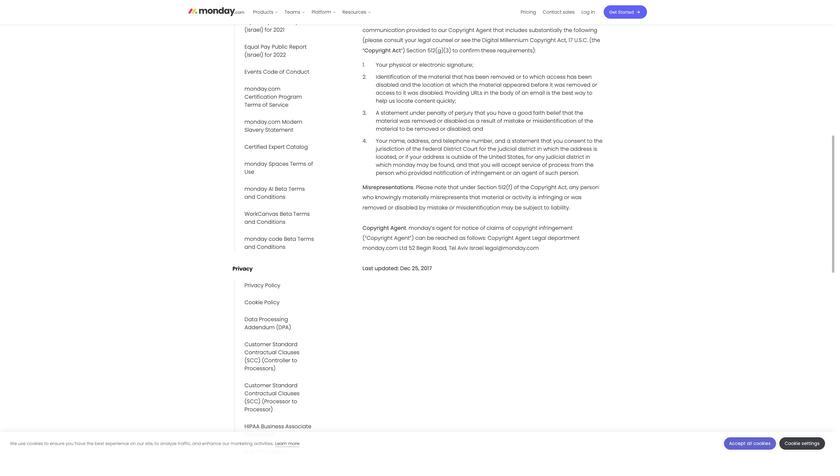 Task type: describe. For each thing, give the bounding box(es) containing it.
0 horizontal spatial address
[[423, 153, 445, 161]]

monday for monday code beta terms and conditions
[[245, 235, 267, 243]]

0 vertical spatial address
[[571, 145, 592, 153]]

privacy for privacy
[[233, 265, 253, 273]]

1 horizontal spatial it
[[550, 81, 553, 89]]

was inside a statement under penalty of perjury that you have a good faith belief that the material was removed or disabled as a result of mistake or misidentification of the material to be removed or disabled; and
[[400, 117, 411, 125]]

the inside . please note that under section 512(f) of the copyright act, any person who knowingly materially misrepresents that material or activity is infringing or was removed or disabled by mistake or misidentification may be subject to liability.
[[521, 184, 530, 191]]

help
[[376, 97, 388, 105]]

1 vertical spatial judicial
[[547, 153, 565, 161]]

by inside . if you believe that the material you posted was removed from the site by mistake, and that you have the right to post the material, you may elect to send us a counter-notification. to be effective the counter-notification must be a written communication provided to our copyright agent that includes substantially the following (please consult your legal counsel or see the digital millennium copyright act, 17 u.s.c. (the "
[[374, 6, 380, 14]]

teams
[[285, 9, 301, 15]]

reporting
[[282, 0, 308, 1]]

to right the site,
[[155, 440, 159, 447]]

note
[[435, 184, 447, 191]]

policy for cookie policy
[[265, 299, 280, 306]]

standard for (processor
[[273, 382, 298, 389]]

of inside the 'monday spaces terms of use'
[[308, 160, 313, 168]]

to inside customer standard contractual clauses (scc) (processor to processor)
[[292, 398, 297, 405]]

act
[[393, 47, 401, 54]]

of inside . please note that under section 512(f) of the copyright act, any person who knowingly materially misrepresents that material or activity is infringing or was removed or disabled by mistake or misidentification may be subject to liability.
[[514, 184, 519, 191]]

report for equal pay public report (israel) for 2021
[[289, 18, 307, 26]]

get
[[610, 9, 618, 15]]

2 counter- from the left
[[474, 16, 497, 24]]

equal pay public report (israel) for 2021 link
[[234, 17, 318, 35]]

posted
[[514, 0, 532, 4]]

conditions inside workcanvas beta terms and conditions
[[257, 218, 286, 226]]

electronic
[[420, 61, 446, 69]]

of up "if"
[[406, 145, 411, 153]]

to left confirm
[[453, 47, 458, 54]]

consent
[[565, 137, 586, 145]]

privacy policy
[[245, 282, 281, 289]]

in down consent
[[586, 153, 591, 161]]

as inside a statement under penalty of perjury that you have a good faith belief that the material was removed or disabled as a result of mistake or misidentification of the material to be removed or disabled; and
[[469, 117, 475, 125]]

hipaa business associate agreement link
[[234, 422, 318, 440]]

(controller
[[262, 357, 291, 364]]

monday.com for hotline
[[245, 0, 281, 1]]

mistake inside a statement under penalty of perjury that you have a good faith belief that the material was removed or disabled as a result of mistake or misidentification of the material to be removed or disabled; and
[[504, 117, 525, 125]]

copyright down substantially
[[530, 36, 557, 44]]

business
[[261, 423, 284, 430]]

material up 'urls'
[[480, 81, 502, 89]]

customer standard contractual clauses (scc) (processor to processor)
[[245, 382, 300, 413]]

accept all cookies
[[730, 440, 772, 447]]

to left send
[[572, 6, 578, 14]]

1 vertical spatial agent
[[391, 224, 407, 232]]

that up misrepresents
[[448, 184, 459, 191]]

be down contact
[[543, 16, 550, 24]]

to inside "customer standard contractual clauses (scc)             (controller to processors)"
[[292, 357, 298, 364]]

under inside a statement under penalty of perjury that you have a good faith belief that the material was removed or disabled as a result of mistake or misidentification of the material to be removed or disabled; and
[[410, 109, 426, 117]]

begin
[[417, 244, 432, 252]]

was right before
[[555, 81, 566, 89]]

material up name,
[[376, 125, 399, 133]]

and inside monday ai beta terms and conditions
[[245, 193, 255, 201]]

associate
[[286, 423, 312, 430]]

which up before
[[530, 73, 546, 81]]

ltd
[[400, 244, 408, 252]]

activities.
[[254, 440, 274, 447]]

you left will
[[481, 161, 491, 169]]

material inside . please note that under section 512(f) of the copyright act, any person who knowingly materially misrepresents that material or activity is infringing or was removed or disabled by mistake or misidentification may be subject to liability.
[[482, 194, 504, 201]]

dialog containing we use cookies to ensure you have the best experience on our site, to analyze traffic, and enhance our marketing activities.
[[0, 432, 836, 455]]

processing
[[259, 316, 288, 323]]

report for equal pay public report (israel) for 2022
[[289, 43, 307, 51]]

to left post
[[479, 6, 484, 14]]

that up process
[[541, 137, 552, 145]]

certified
[[245, 143, 267, 151]]

1 horizontal spatial access
[[547, 73, 566, 81]]

of right result
[[498, 117, 503, 125]]

as inside . monday's agent for notice of claims of copyright infringement ("copyright agent") can be reached as follows: copyright agent legal department monday.com ltd 52 begin road, tel aviv israel legal@monday.com
[[460, 234, 466, 242]]

0 horizontal spatial judicial
[[498, 145, 517, 153]]

equal for equal pay public report (israel) for 2022
[[245, 43, 259, 51]]

more
[[288, 440, 300, 447]]

of down quickly;
[[449, 109, 454, 117]]

policy for privacy policy
[[265, 282, 281, 289]]

main element
[[250, 0, 648, 24]]

monday's
[[409, 224, 435, 232]]

to inside . please note that under section 512(f) of the copyright act, any person who knowingly materially misrepresents that material or activity is infringing or was removed or disabled by mistake or misidentification may be subject to liability.
[[545, 204, 550, 211]]

be right to
[[431, 16, 438, 24]]

cookie policy link
[[234, 298, 283, 308]]

which down located,
[[376, 161, 392, 169]]

settings
[[803, 440, 821, 447]]

and up the united
[[495, 137, 506, 145]]

1 vertical spatial best
[[95, 440, 104, 447]]

by inside . please note that under section 512(f) of the copyright act, any person who knowingly materially misrepresents that material or activity is infringing or was removed or disabled by mistake or misidentification may be subject to liability.
[[420, 204, 426, 211]]

infringement inside your name, address, and telephone number, and a statement that you consent to the jurisdiction of the federal district court for the judicial district in which the address is located, or if your address is outside of the united states, for any judicial district in which monday may be found, and that you will accept service of process from the person who provided notification of infringement or an agent of such person.
[[472, 169, 505, 177]]

certification
[[245, 93, 277, 101]]

you left consent
[[554, 137, 563, 145]]

beta for ai
[[275, 185, 287, 193]]

notification inside . if you believe that the material you posted was removed from the site by mistake, and that you have the right to post the material, you may elect to send us a counter-notification. to be effective the counter-notification must be a written communication provided to our copyright agent that includes substantially the following (please consult your legal counsel or see the digital millennium copyright act, 17 u.s.c. (the "
[[497, 16, 527, 24]]

body
[[501, 89, 514, 97]]

0 vertical spatial district
[[519, 145, 536, 153]]

0 horizontal spatial have
[[75, 440, 86, 447]]

and down outside
[[457, 161, 467, 169]]

platform
[[312, 9, 331, 15]]

terms for monday ai beta terms and conditions
[[289, 185, 305, 193]]

for inside equal pay public report (israel) for 2021
[[265, 26, 272, 34]]

to right the way
[[588, 89, 593, 97]]

customer standard contractual clauses (scc)             (controller to processors)
[[245, 341, 300, 372]]

removed inside . please note that under section 512(f) of the copyright act, any person who knowingly materially misrepresents that material or activity is infringing or was removed or disabled by mistake or misidentification may be subject to liability.
[[363, 204, 387, 211]]

your for your name, address, and telephone number, and a statement that you consent to the jurisdiction of the federal district court for the judicial district in which the address is located, or if your address is outside of the united states, for any judicial district in which monday may be found, and that you will accept service of process from the person who provided notification of infringement or an agent of such person.
[[376, 137, 388, 145]]

your for your physical or electronic signature;
[[376, 61, 388, 69]]

list containing products
[[250, 0, 375, 24]]

that up right
[[456, 0, 467, 4]]

faith
[[534, 109, 546, 117]]

that up digital
[[494, 26, 504, 34]]

for down number,
[[480, 145, 487, 153]]

be inside your name, address, and telephone number, and a statement that you consent to the jurisdiction of the federal district court for the judicial district in which the address is located, or if your address is outside of the united states, for any judicial district in which monday may be found, and that you will accept service of process from the person who provided notification of infringement or an agent of such person.
[[431, 161, 438, 169]]

ai
[[269, 185, 274, 193]]

any inside . please note that under section 512(f) of the copyright act, any person who knowingly materially misrepresents that material or activity is infringing or was removed or disabled by mistake or misidentification may be subject to liability.
[[570, 184, 580, 191]]

confirm
[[460, 47, 480, 54]]

log in link
[[579, 7, 599, 17]]

terms inside the 'monday spaces terms of use'
[[290, 160, 307, 168]]

monday spaces terms of use
[[245, 160, 313, 176]]

believe
[[436, 0, 455, 4]]

of down appeared
[[516, 89, 521, 97]]

federal
[[423, 145, 443, 153]]

copyright down (please in the left of the page
[[365, 47, 391, 54]]

last updated: dec 25, 2017
[[363, 265, 432, 272]]

infringement inside . monday's agent for notice of claims of copyright infringement ("copyright agent") can be reached as follows: copyright agent legal department monday.com ltd 52 begin road, tel aviv israel legal@monday.com
[[539, 224, 573, 232]]

which up process
[[544, 145, 559, 153]]

at
[[446, 81, 451, 89]]

way
[[575, 89, 586, 97]]

0 horizontal spatial our
[[137, 440, 144, 447]]

cookies for all
[[754, 440, 772, 447]]

copyright inside . please note that under section 512(f) of the copyright act, any person who knowingly materially misrepresents that material or activity is infringing or was removed or disabled by mistake or misidentification may be subject to liability.
[[531, 184, 557, 191]]

that right misrepresents
[[470, 194, 481, 201]]

be inside . please note that under section 512(f) of the copyright act, any person who knowingly materially misrepresents that material or activity is infringing or was removed or disabled by mistake or misidentification may be subject to liability.
[[515, 204, 522, 211]]

and inside a statement under penalty of perjury that you have a good faith belief that the material was removed or disabled as a result of mistake or misidentification of the material to be removed or disabled; and
[[473, 125, 484, 133]]

in up service
[[538, 145, 542, 153]]

2022
[[274, 51, 286, 59]]

removed up appeared
[[491, 73, 515, 81]]

outside
[[452, 153, 471, 161]]

for inside equal pay public report (israel) for 2022
[[265, 51, 272, 59]]

to up appeared
[[523, 73, 529, 81]]

of up consent
[[579, 117, 584, 125]]

signature;
[[447, 61, 474, 69]]

log in
[[582, 9, 595, 15]]

to up locate
[[397, 89, 402, 97]]

our inside . if you believe that the material you posted was removed from the site by mistake, and that you have the right to post the material, you may elect to send us a counter-notification. to be effective the counter-notification must be a written communication provided to our copyright agent that includes substantially the following (please consult your legal counsel or see the digital millennium copyright act, 17 u.s.c. (the "
[[439, 26, 447, 34]]

monday.com inside . monday's agent for notice of claims of copyright infringement ("copyright agent") can be reached as follows: copyright agent legal department monday.com ltd 52 begin road, tel aviv israel legal@monday.com
[[363, 244, 398, 252]]

from inside . if you believe that the material you posted was removed from the site by mistake, and that you have the right to post the material, you may elect to send us a counter-notification. to be effective the counter-notification must be a written communication provided to our copyright agent that includes substantially the following (please consult your legal counsel or see the digital millennium copyright act, 17 u.s.c. (the "
[[571, 0, 584, 4]]

a left good
[[513, 109, 517, 117]]

may inside . please note that under section 512(f) of the copyright act, any person who knowingly materially misrepresents that material or activity is infringing or was removed or disabled by mistake or misidentification may be subject to liability.
[[502, 204, 514, 211]]

(scc) for processor)
[[245, 398, 261, 405]]

please
[[416, 184, 433, 191]]

of up such
[[542, 161, 548, 169]]

certified expert catalog link
[[234, 142, 312, 152]]

monday code beta terms and conditions
[[245, 235, 314, 251]]

")
[[401, 47, 405, 54]]

of right code
[[280, 68, 285, 76]]

of down court
[[473, 153, 478, 161]]

customer for (controller
[[245, 341, 271, 348]]

0 vertical spatial section
[[407, 47, 426, 54]]

provided inside your name, address, and telephone number, and a statement that you consent to the jurisdiction of the federal district court for the judicial district in which the address is located, or if your address is outside of the united states, for any judicial district in which monday may be found, and that you will accept service of process from the person who provided notification of infringement or an agent of such person.
[[409, 169, 432, 177]]

(please
[[363, 36, 383, 44]]

you up must
[[533, 6, 543, 14]]

and right traffic,
[[192, 440, 201, 447]]

result
[[482, 117, 496, 125]]

who inside . please note that under section 512(f) of the copyright act, any person who knowingly materially misrepresents that material or activity is infringing or was removed or disabled by mistake or misidentification may be subject to liability.
[[363, 194, 374, 201]]

right
[[465, 6, 477, 14]]

notification inside your name, address, and telephone number, and a statement that you consent to the jurisdiction of the federal district court for the judicial district in which the address is located, or if your address is outside of the united states, for any judicial district in which monday may be found, and that you will accept service of process from the person who provided notification of infringement or an agent of such person.
[[434, 169, 464, 177]]

. for please
[[414, 184, 415, 191]]

who inside your name, address, and telephone number, and a statement that you consent to the jurisdiction of the federal district court for the judicial district in which the address is located, or if your address is outside of the united states, for any judicial district in which monday may be found, and that you will accept service of process from the person who provided notification of infringement or an agent of such person.
[[396, 169, 407, 177]]

cookies for use
[[27, 440, 43, 447]]

copyright up see
[[449, 26, 475, 34]]

that down if
[[417, 6, 428, 14]]

to left ensure
[[44, 440, 49, 447]]

perjury
[[455, 109, 474, 117]]

disabled;
[[447, 125, 472, 133]]

you inside a statement under penalty of perjury that you have a good faith belief that the material was removed or disabled as a result of mistake or misidentification of the material to be removed or disabled; and
[[487, 109, 497, 117]]

you up to
[[429, 6, 439, 14]]

for inside . monday's agent for notice of claims of copyright infringement ("copyright agent") can be reached as follows: copyright agent legal department monday.com ltd 52 begin road, tel aviv israel legal@monday.com
[[454, 224, 461, 232]]

we
[[10, 440, 17, 447]]

a statement under penalty of perjury that you have a good faith belief that the material was removed or disabled as a result of mistake or misidentification of the material to be removed or disabled; and
[[376, 109, 594, 133]]

providing
[[445, 89, 470, 97]]

may inside . if you believe that the material you posted was removed from the site by mistake, and that you have the right to post the material, you may elect to send us a counter-notification. to be effective the counter-notification must be a written communication provided to our copyright agent that includes substantially the following (please consult your legal counsel or see the digital millennium copyright act, 17 u.s.c. (the "
[[545, 6, 557, 14]]

dec
[[401, 265, 411, 272]]

person.
[[560, 169, 580, 177]]

monday code beta terms and conditions link
[[234, 234, 318, 252]]

an inside identification of the material that has been removed or to which access has been disabled and the location at which the material appeared before it was removed or access to it was disabled. providing urls in the body of an email is the best way to help us locate content quickly;
[[522, 89, 529, 97]]

privacy for privacy policy
[[245, 282, 264, 289]]

that down outside
[[469, 161, 480, 169]]

material inside . if you believe that the material you posted was removed from the site by mistake, and that you have the right to post the material, you may elect to send us a counter-notification. to be effective the counter-notification must be a written communication provided to our copyright agent that includes substantially the following (please consult your legal counsel or see the digital millennium copyright act, 17 u.s.c. (the "
[[479, 0, 501, 4]]

counsel
[[433, 36, 453, 44]]

and up the federal
[[432, 137, 442, 145]]

israel
[[470, 244, 484, 252]]

material up location on the top of the page
[[429, 73, 451, 81]]

pay for 2021
[[261, 18, 271, 26]]

any inside your name, address, and telephone number, and a statement that you consent to the jurisdiction of the federal district court for the judicial district in which the address is located, or if your address is outside of the united states, for any judicial district in which monday may be found, and that you will accept service of process from the person who provided notification of infringement or an agent of such person.
[[535, 153, 545, 161]]

monday for monday spaces terms of use
[[245, 160, 267, 168]]

a down 'site'
[[363, 16, 367, 24]]

statement inside your name, address, and telephone number, and a statement that you consent to the jurisdiction of the federal district court for the judicial district in which the address is located, or if your address is outside of the united states, for any judicial district in which monday may be found, and that you will accept service of process from the person who provided notification of infringement or an agent of such person.
[[512, 137, 540, 145]]

(scc) for processors)
[[245, 357, 261, 364]]

cookie settings button
[[780, 437, 826, 450]]

512(g)(3)
[[428, 47, 452, 54]]

such
[[546, 169, 559, 177]]

cookie for cookie settings
[[786, 440, 801, 447]]

infringing
[[539, 194, 563, 201]]

to up the counsel
[[432, 26, 437, 34]]

17
[[569, 36, 573, 44]]

pricing link
[[518, 7, 540, 17]]

started
[[619, 9, 634, 15]]

standard for (controller
[[273, 341, 298, 348]]

reached
[[436, 234, 458, 242]]

equal for equal pay public report (israel) for 2021
[[245, 18, 259, 26]]

use
[[245, 168, 254, 176]]

act, inside . please note that under section 512(f) of the copyright act, any person who knowingly materially misrepresents that material or activity is infringing or was removed or disabled by mistake or misidentification may be subject to liability.
[[559, 184, 568, 191]]

material down a on the left top of page
[[376, 117, 399, 125]]

you up material,
[[502, 0, 512, 4]]

1 horizontal spatial our
[[223, 440, 230, 447]]

u.s.c.
[[575, 36, 588, 44]]

under inside . please note that under section 512(f) of the copyright act, any person who knowingly materially misrepresents that material or activity is infringing or was removed or disabled by mistake or misidentification may be subject to liability.
[[461, 184, 476, 191]]

. please note that under section 512(f) of the copyright act, any person who knowingly materially misrepresents that material or activity is infringing or was removed or disabled by mistake or misidentification may be subject to liability.
[[363, 184, 599, 211]]

liability.
[[551, 204, 571, 211]]

have inside a statement under penalty of perjury that you have a good faith belief that the material was removed or disabled as a result of mistake or misidentification of the material to be removed or disabled; and
[[498, 109, 512, 117]]

elect
[[558, 6, 571, 14]]

your inside . if you believe that the material you posted was removed from the site by mistake, and that you have the right to post the material, you may elect to send us a counter-notification. to be effective the counter-notification must be a written communication provided to our copyright agent that includes substantially the following (please consult your legal counsel or see the digital millennium copyright act, 17 u.s.c. (the "
[[405, 36, 417, 44]]

a down contact
[[552, 16, 555, 24]]

is inside . please note that under section 512(f) of the copyright act, any person who knowingly materially misrepresents that material or activity is infringing or was removed or disabled by mistake or misidentification may be subject to liability.
[[533, 194, 537, 201]]

contact sales
[[543, 9, 575, 15]]

agent inside . monday's agent for notice of claims of copyright infringement ("copyright agent") can be reached as follows: copyright agent legal department monday.com ltd 52 begin road, tel aviv israel legal@monday.com
[[516, 234, 531, 242]]

monday.com certification program terms of service
[[245, 85, 302, 109]]

an inside your name, address, and telephone number, and a statement that you consent to the jurisdiction of the federal district court for the judicial district in which the address is located, or if your address is outside of the united states, for any judicial district in which monday may be found, and that you will accept service of process from the person who provided notification of infringement or an agent of such person.
[[514, 169, 521, 177]]

located,
[[376, 153, 398, 161]]

. for if
[[418, 0, 419, 4]]

monday ai beta terms and conditions
[[245, 185, 305, 201]]

copyright up ("copyright
[[363, 224, 389, 232]]

monday inside your name, address, and telephone number, and a statement that you consent to the jurisdiction of the federal district court for the judicial district in which the address is located, or if your address is outside of the united states, for any judicial district in which monday may be found, and that you will accept service of process from the person who provided notification of infringement or an agent of such person.
[[393, 161, 416, 169]]

removed up 'address,'
[[415, 125, 439, 133]]

of right claims
[[506, 224, 511, 232]]

and inside identification of the material that has been removed or to which access has been disabled and the location at which the material appeared before it was removed or access to it was disabled. providing urls in the body of an email is the best way to help us locate content quickly;
[[401, 81, 411, 89]]

removed up the way
[[567, 81, 591, 89]]

1 horizontal spatial district
[[567, 153, 585, 161]]

these
[[482, 47, 496, 54]]

a inside your name, address, and telephone number, and a statement that you consent to the jurisdiction of the federal district court for the judicial district in which the address is located, or if your address is outside of the united states, for any judicial district in which monday may be found, and that you will accept service of process from the person who provided notification of infringement or an agent of such person.
[[507, 137, 511, 145]]

public for 2022
[[272, 43, 288, 51]]

which up providing
[[453, 81, 468, 89]]

conditions for ai
[[257, 193, 286, 201]]

that up result
[[475, 109, 486, 117]]

to inside your name, address, and telephone number, and a statement that you consent to the jurisdiction of the federal district court for the judicial district in which the address is located, or if your address is outside of the united states, for any judicial district in which monday may be found, and that you will accept service of process from the person who provided notification of infringement or an agent of such person.
[[588, 137, 593, 145]]

clauses for (controller
[[278, 349, 300, 356]]

your physical or electronic signature;
[[376, 61, 474, 69]]

terms inside workcanvas beta terms and conditions
[[294, 210, 310, 218]]

of down outside
[[465, 169, 470, 177]]

of left such
[[539, 169, 545, 177]]

and inside monday code beta terms and conditions
[[245, 243, 255, 251]]

("copyright
[[363, 234, 393, 242]]

was inside . please note that under section 512(f) of the copyright act, any person who knowingly materially misrepresents that material or activity is infringing or was removed or disabled by mistake or misidentification may be subject to liability.
[[572, 194, 582, 201]]

use
[[18, 440, 26, 447]]

25,
[[412, 265, 420, 272]]

disabled inside identification of the material that has been removed or to which access has been disabled and the location at which the material appeared before it was removed or access to it was disabled. providing urls in the body of an email is the best way to help us locate content quickly;
[[376, 81, 399, 89]]

customer standard contractual clauses (scc)             (controller to processors) link
[[234, 340, 318, 374]]

contractual for (processor
[[245, 390, 277, 397]]

section inside . please note that under section 512(f) of the copyright act, any person who knowingly materially misrepresents that material or activity is infringing or was removed or disabled by mistake or misidentification may be subject to liability.
[[478, 184, 497, 191]]

monday.com reporting hotline
[[245, 0, 308, 9]]



Task type: locate. For each thing, give the bounding box(es) containing it.
be left 'found,'
[[431, 161, 438, 169]]

best left the way
[[562, 89, 574, 97]]

road,
[[433, 244, 448, 252]]

report up conduct
[[289, 43, 307, 51]]

identification of the material that has been removed or to which access has been disabled and the location at which the material appeared before it was removed or access to it was disabled. providing urls in the body of an email is the best way to help us locate content quickly;
[[376, 73, 598, 105]]

1 vertical spatial beta
[[280, 210, 292, 218]]

0 horizontal spatial who
[[363, 194, 374, 201]]

is inside identification of the material that has been removed or to which access has been disabled and the location at which the material appeared before it was removed or access to it was disabled. providing urls in the body of an email is the best way to help us locate content quickly;
[[547, 89, 551, 97]]

and up the workcanvas
[[245, 193, 255, 201]]

0 horizontal spatial any
[[535, 153, 545, 161]]

1 horizontal spatial under
[[461, 184, 476, 191]]

0 vertical spatial conditions
[[257, 193, 286, 201]]

pay down products link
[[261, 18, 271, 26]]

counter- down post
[[474, 16, 497, 24]]

dialog
[[0, 432, 836, 455]]

policy
[[265, 282, 281, 289], [265, 299, 280, 306]]

clauses for (processor
[[278, 390, 300, 397]]

2 vertical spatial have
[[75, 440, 86, 447]]

1 horizontal spatial mistake
[[504, 117, 525, 125]]

was up locate
[[408, 89, 419, 97]]

1 standard from the top
[[273, 341, 298, 348]]

monday down "if"
[[393, 161, 416, 169]]

0 vertical spatial have
[[440, 6, 454, 14]]

monday.com certification program terms of service link
[[234, 84, 318, 110]]

a
[[363, 16, 367, 24], [552, 16, 555, 24], [513, 109, 517, 117], [477, 117, 480, 125], [507, 137, 511, 145]]

be up 'address,'
[[407, 125, 414, 133]]

2 (israel) from the top
[[245, 51, 264, 59]]

1 horizontal spatial .
[[414, 184, 415, 191]]

2 horizontal spatial agent
[[516, 234, 531, 242]]

terms down certification
[[245, 101, 261, 109]]

or inside . if you believe that the material you posted was removed from the site by mistake, and that you have the right to post the material, you may elect to send us a counter-notification. to be effective the counter-notification must be a written communication provided to our copyright agent that includes substantially the following (please consult your legal counsel or see the digital millennium copyright act, 17 u.s.c. (the "
[[455, 36, 460, 44]]

best inside identification of the material that has been removed or to which access has been disabled and the location at which the material appeared before it was removed or access to it was disabled. providing urls in the body of an email is the best way to help us locate content quickly;
[[562, 89, 574, 97]]

1 report from the top
[[289, 18, 307, 26]]

pay inside equal pay public report (israel) for 2022
[[261, 43, 271, 51]]

report inside equal pay public report (israel) for 2022
[[289, 43, 307, 51]]

1 vertical spatial statement
[[512, 137, 540, 145]]

1 horizontal spatial section
[[478, 184, 497, 191]]

processors)
[[245, 365, 276, 372]]

1 vertical spatial person
[[581, 184, 599, 191]]

access up help
[[376, 89, 395, 97]]

your up 'jurisdiction' on the left top of the page
[[376, 137, 388, 145]]

equal pay public report (israel) for 2021
[[245, 18, 307, 34]]

0 vertical spatial privacy
[[233, 265, 253, 273]]

equal inside equal pay public report (israel) for 2021
[[245, 18, 259, 26]]

1 vertical spatial your
[[376, 137, 388, 145]]

has
[[465, 73, 475, 81], [568, 73, 577, 81]]

you right ensure
[[66, 440, 74, 447]]

2 pay from the top
[[261, 43, 271, 51]]

1 vertical spatial by
[[420, 204, 426, 211]]

(israel) for equal pay public report (israel) for 2022
[[245, 51, 264, 59]]

have inside . if you believe that the material you posted was removed from the site by mistake, and that you have the right to post the material, you may elect to send us a counter-notification. to be effective the counter-notification must be a written communication provided to our copyright agent that includes substantially the following (please consult your legal counsel or see the digital millennium copyright act, 17 u.s.c. (the "
[[440, 6, 454, 14]]

1 horizontal spatial agent
[[522, 169, 538, 177]]

monday spaces terms of use link
[[234, 159, 318, 177]]

of inside monday.com certification program terms of service
[[263, 101, 268, 109]]

statement
[[265, 126, 294, 134]]

been up the way
[[579, 73, 592, 81]]

contractual inside "customer standard contractual clauses (scc)             (controller to processors)"
[[245, 349, 277, 356]]

as down perjury on the top of the page
[[469, 117, 475, 125]]

and
[[405, 6, 416, 14], [401, 81, 411, 89], [473, 125, 484, 133], [432, 137, 442, 145], [495, 137, 506, 145], [457, 161, 467, 169], [245, 193, 255, 201], [245, 218, 255, 226], [245, 243, 255, 251], [192, 440, 201, 447]]

2 horizontal spatial .
[[418, 0, 419, 4]]

get started
[[610, 9, 634, 15]]

to right (controller
[[292, 357, 298, 364]]

1 vertical spatial district
[[567, 153, 585, 161]]

customer for (processor
[[245, 382, 271, 389]]

and inside workcanvas beta terms and conditions
[[245, 218, 255, 226]]

district down consent
[[567, 153, 585, 161]]

0 horizontal spatial section
[[407, 47, 426, 54]]

may inside your name, address, and telephone number, and a statement that you consent to the jurisdiction of the federal district court for the judicial district in which the address is located, or if your address is outside of the united states, for any judicial district in which monday may be found, and that you will accept service of process from the person who provided notification of infringement or an agent of such person.
[[417, 161, 429, 169]]

privacy button
[[233, 265, 260, 273]]

notification
[[497, 16, 527, 24], [434, 169, 464, 177]]

monday
[[245, 160, 267, 168], [393, 161, 416, 169], [245, 185, 267, 193], [245, 235, 267, 243]]

(scc) inside customer standard contractual clauses (scc) (processor to processor)
[[245, 398, 261, 405]]

0 vertical spatial notification
[[497, 16, 527, 24]]

may down the federal
[[417, 161, 429, 169]]

0 vertical spatial any
[[535, 153, 545, 161]]

1 (israel) from the top
[[245, 26, 264, 34]]

district up states, at the top right of the page
[[519, 145, 536, 153]]

cookie
[[245, 299, 263, 306], [786, 440, 801, 447]]

public up 2022
[[272, 43, 288, 51]]

person inside your name, address, and telephone number, and a statement that you consent to the jurisdiction of the federal district court for the judicial district in which the address is located, or if your address is outside of the united states, for any judicial district in which monday may be found, and that you will accept service of process from the person who provided notification of infringement or an agent of such person.
[[376, 169, 395, 177]]

.
[[418, 0, 419, 4], [414, 184, 415, 191], [407, 224, 408, 232]]

terms for monday.com certification program terms of service
[[245, 101, 261, 109]]

may down activity
[[502, 204, 514, 211]]

activity
[[513, 194, 532, 201]]

teams link
[[282, 7, 309, 17]]

program
[[279, 93, 302, 101]]

materially
[[403, 194, 429, 201]]

2 report from the top
[[289, 43, 307, 51]]

agent down service
[[522, 169, 538, 177]]

in inside 'link'
[[591, 9, 595, 15]]

1 horizontal spatial counter-
[[474, 16, 497, 24]]

0 vertical spatial beta
[[275, 185, 287, 193]]

monday.com logo image
[[188, 4, 245, 18]]

penalty
[[427, 109, 447, 117]]

0 vertical spatial public
[[272, 18, 288, 26]]

0 horizontal spatial under
[[410, 109, 426, 117]]

0 horizontal spatial access
[[376, 89, 395, 97]]

for left 2022
[[265, 51, 272, 59]]

to inside a statement under penalty of perjury that you have a good faith belief that the material was removed or disabled as a result of mistake or misidentification of the material to be removed or disabled; and
[[400, 125, 405, 133]]

1 customer from the top
[[245, 341, 271, 348]]

0 vertical spatial provided
[[407, 26, 430, 34]]

agent up digital
[[476, 26, 492, 34]]

1 vertical spatial equal
[[245, 43, 259, 51]]

conditions
[[257, 193, 286, 201], [257, 218, 286, 226], [257, 243, 286, 251]]

resources link
[[339, 7, 375, 17]]

and down identification
[[401, 81, 411, 89]]

judicial up states, at the top right of the page
[[498, 145, 517, 153]]

2 been from the left
[[579, 73, 592, 81]]

data processing addendum (dpa)
[[245, 316, 291, 331]]

copyright inside . monday's agent for notice of claims of copyright infringement ("copyright agent") can be reached as follows: copyright agent legal department monday.com ltd 52 begin road, tel aviv israel legal@monday.com
[[488, 234, 514, 242]]

monday inside the 'monday spaces terms of use'
[[245, 160, 267, 168]]

a
[[376, 109, 380, 117]]

1 vertical spatial (israel)
[[245, 51, 264, 59]]

agent up agent")
[[391, 224, 407, 232]]

material,
[[509, 6, 532, 14]]

copyright agent
[[363, 224, 407, 232]]

2 vertical spatial .
[[407, 224, 408, 232]]

you
[[425, 0, 434, 4], [502, 0, 512, 4], [429, 6, 439, 14], [533, 6, 543, 14], [487, 109, 497, 117], [554, 137, 563, 145], [481, 161, 491, 169], [66, 440, 74, 447]]

judicial up process
[[547, 153, 565, 161]]

be right can
[[427, 234, 434, 242]]

(israel)
[[245, 26, 264, 34], [245, 51, 264, 59]]

monday.com modern slavery statement
[[245, 118, 303, 134]]

contractual
[[245, 349, 277, 356], [245, 390, 277, 397]]

1 counter- from the left
[[368, 16, 391, 24]]

0 vertical spatial misidentification
[[533, 117, 577, 125]]

1 vertical spatial under
[[461, 184, 476, 191]]

learn more link
[[275, 440, 300, 447]]

0 vertical spatial as
[[469, 117, 475, 125]]

be inside . monday's agent for notice of claims of copyright infringement ("copyright agent") can be reached as follows: copyright agent legal department monday.com ltd 52 begin road, tel aviv israel legal@monday.com
[[427, 234, 434, 242]]

public for 2021
[[272, 18, 288, 26]]

workcanvas beta terms and conditions link
[[234, 209, 318, 227]]

1 vertical spatial pay
[[261, 43, 271, 51]]

data processing addendum (dpa) link
[[234, 315, 318, 333]]

conditions for code
[[257, 243, 286, 251]]

. up agent")
[[407, 224, 408, 232]]

3 conditions from the top
[[257, 243, 286, 251]]

mistake down misrepresents
[[428, 204, 448, 211]]

by right 'site'
[[374, 6, 380, 14]]

. inside . if you believe that the material you posted was removed from the site by mistake, and that you have the right to post the material, you may elect to send us a counter-notification. to be effective the counter-notification must be a written communication provided to our copyright agent that includes substantially the following (please consult your legal counsel or see the digital millennium copyright act, 17 u.s.c. (the "
[[418, 0, 419, 4]]

cookies right all
[[754, 440, 772, 447]]

legal
[[533, 234, 547, 242]]

privacy up privacy policy link on the bottom
[[233, 265, 253, 273]]

2 horizontal spatial have
[[498, 109, 512, 117]]

cookies right use
[[27, 440, 43, 447]]

1 horizontal spatial notification
[[497, 16, 527, 24]]

states,
[[508, 153, 525, 161]]

analyze
[[160, 440, 177, 447]]

monday.com up hotline
[[245, 0, 281, 1]]

2 horizontal spatial may
[[545, 6, 557, 14]]

0 horizontal spatial it
[[403, 89, 407, 97]]

0 vertical spatial statement
[[381, 109, 409, 117]]

us right help
[[389, 97, 395, 105]]

report inside equal pay public report (israel) for 2021
[[289, 18, 307, 26]]

contractual inside customer standard contractual clauses (scc) (processor to processor)
[[245, 390, 277, 397]]

1 vertical spatial customer
[[245, 382, 271, 389]]

copyright up infringing at the right of page
[[531, 184, 557, 191]]

our right enhance
[[223, 440, 230, 447]]

beta for code
[[284, 235, 296, 243]]

equal up events
[[245, 43, 259, 51]]

cookie for cookie policy
[[245, 299, 263, 306]]

2 clauses from the top
[[278, 390, 300, 397]]

cookie up data in the left of the page
[[245, 299, 263, 306]]

. up materially
[[414, 184, 415, 191]]

agent inside . if you believe that the material you posted was removed from the site by mistake, and that you have the right to post the material, you may elect to send us a counter-notification. to be effective the counter-notification must be a written communication provided to our copyright agent that includes substantially the following (please consult your legal counsel or see the digital millennium copyright act, 17 u.s.c. (the "
[[476, 26, 492, 34]]

1 clauses from the top
[[278, 349, 300, 356]]

our
[[439, 26, 447, 34], [137, 440, 144, 447], [223, 440, 230, 447]]

2 has from the left
[[568, 73, 577, 81]]

for
[[265, 26, 272, 34], [265, 51, 272, 59], [480, 145, 487, 153], [527, 153, 534, 161], [454, 224, 461, 232]]

mistake,
[[382, 6, 404, 14]]

provided up legal
[[407, 26, 430, 34]]

have down body
[[498, 109, 512, 117]]

contact sales link
[[540, 7, 579, 17]]

(israel) down products
[[245, 26, 264, 34]]

2 conditions from the top
[[257, 218, 286, 226]]

0 vertical spatial customer
[[245, 341, 271, 348]]

0 vertical spatial by
[[374, 6, 380, 14]]

be
[[431, 16, 438, 24], [543, 16, 550, 24], [407, 125, 414, 133], [431, 161, 438, 169], [515, 204, 522, 211], [427, 234, 434, 242]]

customer down addendum on the bottom left
[[245, 341, 271, 348]]

last
[[363, 265, 374, 272]]

physical
[[389, 61, 411, 69]]

1 vertical spatial as
[[460, 234, 466, 242]]

monday up 'use'
[[245, 160, 267, 168]]

monday.com up slavery
[[245, 118, 281, 126]]

0 vertical spatial may
[[545, 6, 557, 14]]

monday ai beta terms and conditions link
[[234, 184, 318, 202]]

customer standard contractual clauses (scc) (processor to processor) link
[[234, 381, 318, 415]]

and inside . if you believe that the material you posted was removed from the site by mistake, and that you have the right to post the material, you may elect to send us a counter-notification. to be effective the counter-notification must be a written communication provided to our copyright agent that includes substantially the following (please consult your legal counsel or see the digital millennium copyright act, 17 u.s.c. (the "
[[405, 6, 416, 14]]

standard inside customer standard contractual clauses (scc) (processor to processor)
[[273, 382, 298, 389]]

agent inside your name, address, and telephone number, and a statement that you consent to the jurisdiction of the federal district court for the judicial district in which the address is located, or if your address is outside of the united states, for any judicial district in which monday may be found, and that you will accept service of process from the person who provided notification of infringement or an agent of such person.
[[522, 169, 538, 177]]

district
[[444, 145, 462, 153]]

0 vertical spatial your
[[376, 61, 388, 69]]

events
[[245, 68, 262, 76]]

and up "notification."
[[405, 6, 416, 14]]

mistake inside . please note that under section 512(f) of the copyright act, any person who knowingly materially misrepresents that material or activity is infringing or was removed or disabled by mistake or misidentification may be subject to liability.
[[428, 204, 448, 211]]

0 vertical spatial disabled
[[376, 81, 399, 89]]

beta inside monday code beta terms and conditions
[[284, 235, 296, 243]]

products link
[[250, 7, 282, 17]]

clauses
[[278, 349, 300, 356], [278, 390, 300, 397]]

2 customer from the top
[[245, 382, 271, 389]]

conditions inside monday code beta terms and conditions
[[257, 243, 286, 251]]

statement inside a statement under penalty of perjury that you have a good faith belief that the material was removed or disabled as a result of mistake or misidentification of the material to be removed or disabled; and
[[381, 109, 409, 117]]

slavery
[[245, 126, 264, 134]]

1 vertical spatial report
[[289, 43, 307, 51]]

disabled inside a statement under penalty of perjury that you have a good faith belief that the material was removed or disabled as a result of mistake or misidentification of the material to be removed or disabled; and
[[444, 117, 467, 125]]

misrepresents
[[431, 194, 468, 201]]

of
[[280, 68, 285, 76], [412, 73, 417, 81], [516, 89, 521, 97], [263, 101, 268, 109], [449, 109, 454, 117], [498, 117, 503, 125], [579, 117, 584, 125], [406, 145, 411, 153], [473, 153, 478, 161], [308, 160, 313, 168], [542, 161, 548, 169], [465, 169, 470, 177], [539, 169, 545, 177], [514, 184, 519, 191], [481, 224, 486, 232], [506, 224, 511, 232]]

2 your from the top
[[376, 137, 388, 145]]

0 horizontal spatial best
[[95, 440, 104, 447]]

clauses up (controller
[[278, 349, 300, 356]]

terms for monday code beta terms and conditions
[[298, 235, 314, 243]]

0 vertical spatial best
[[562, 89, 574, 97]]

(processor
[[262, 398, 291, 405]]

log
[[582, 9, 590, 15]]

provided inside . if you believe that the material you posted was removed from the site by mistake, and that you have the right to post the material, you may elect to send us a counter-notification. to be effective the counter-notification must be a written communication provided to our copyright agent that includes substantially the following (please consult your legal counsel or see the digital millennium copyright act, 17 u.s.c. (the "
[[407, 26, 430, 34]]

public inside equal pay public report (israel) for 2022
[[272, 43, 288, 51]]

2 vertical spatial beta
[[284, 235, 296, 243]]

2 equal from the top
[[245, 43, 259, 51]]

we use cookies to ensure you have the best experience on our site, to analyze traffic, and enhance our marketing activities. learn more
[[10, 440, 300, 447]]

identification
[[376, 73, 411, 81]]

monday.com up certification
[[245, 85, 281, 93]]

be inside a statement under penalty of perjury that you have a good faith belief that the material was removed or disabled as a result of mistake or misidentification of the material to be removed or disabled; and
[[407, 125, 414, 133]]

section
[[407, 47, 426, 54], [478, 184, 497, 191]]

0 vertical spatial from
[[571, 0, 584, 4]]

(scc) up processor)
[[245, 398, 261, 405]]

1 conditions from the top
[[257, 193, 286, 201]]

0 horizontal spatial been
[[476, 73, 490, 81]]

of down your physical or electronic signature;
[[412, 73, 417, 81]]

may
[[545, 6, 557, 14], [417, 161, 429, 169], [502, 204, 514, 211]]

0 horizontal spatial us
[[389, 97, 395, 105]]

1 horizontal spatial best
[[562, 89, 574, 97]]

to right consent
[[588, 137, 593, 145]]

monday for monday ai beta terms and conditions
[[245, 185, 267, 193]]

best left experience
[[95, 440, 104, 447]]

was inside . if you believe that the material you posted was removed from the site by mistake, and that you have the right to post the material, you may elect to send us a counter-notification. to be effective the counter-notification must be a written communication provided to our copyright agent that includes substantially the following (please consult your legal counsel or see the digital millennium copyright act, 17 u.s.c. (the "
[[534, 0, 544, 4]]

1 pay from the top
[[261, 18, 271, 26]]

0 horizontal spatial counter-
[[368, 16, 391, 24]]

our up the counsel
[[439, 26, 447, 34]]

beta inside workcanvas beta terms and conditions
[[280, 210, 292, 218]]

(israel) inside equal pay public report (israel) for 2021
[[245, 26, 264, 34]]

0 horizontal spatial statement
[[381, 109, 409, 117]]

0 vertical spatial clauses
[[278, 349, 300, 356]]

list
[[250, 0, 375, 24]]

monday.com inside monday.com modern slavery statement
[[245, 118, 281, 126]]

that right belief in the top of the page
[[563, 109, 574, 117]]

marketing
[[231, 440, 253, 447]]

1 vertical spatial clauses
[[278, 390, 300, 397]]

from inside your name, address, and telephone number, and a statement that you consent to the jurisdiction of the federal district court for the judicial district in which the address is located, or if your address is outside of the united states, for any judicial district in which monday may be found, and that you will accept service of process from the person who provided notification of infringement or an agent of such person.
[[572, 161, 584, 169]]

2 public from the top
[[272, 43, 288, 51]]

1 horizontal spatial misidentification
[[533, 117, 577, 125]]

counter- up communication
[[368, 16, 391, 24]]

1 been from the left
[[476, 73, 490, 81]]

1 vertical spatial may
[[417, 161, 429, 169]]

0 vertical spatial (scc)
[[245, 357, 261, 364]]

pricing
[[521, 9, 537, 15]]

2 standard from the top
[[273, 382, 298, 389]]

0 horizontal spatial mistake
[[428, 204, 448, 211]]

for up service
[[527, 153, 534, 161]]

0 horizontal spatial district
[[519, 145, 536, 153]]

beta down monday ai beta terms and conditions link
[[280, 210, 292, 218]]

privacy up 'cookie policy' link
[[245, 282, 264, 289]]

as up aviv
[[460, 234, 466, 242]]

requirements):
[[498, 47, 537, 54]]

misidentification inside . please note that under section 512(f) of the copyright act, any person who knowingly materially misrepresents that material or activity is infringing or was removed or disabled by mistake or misidentification may be subject to liability.
[[457, 204, 500, 211]]

monday.com inside the monday.com reporting hotline
[[245, 0, 281, 1]]

(the
[[590, 36, 601, 44]]

notice
[[463, 224, 479, 232]]

1 your from the top
[[376, 61, 388, 69]]

1 vertical spatial (scc)
[[245, 398, 261, 405]]

0 vertical spatial policy
[[265, 282, 281, 289]]

1 vertical spatial any
[[570, 184, 580, 191]]

2 vertical spatial conditions
[[257, 243, 286, 251]]

cookies inside "button"
[[754, 440, 772, 447]]

. left if
[[418, 0, 419, 4]]

removed down the penalty
[[412, 117, 436, 125]]

act, inside . if you believe that the material you posted was removed from the site by mistake, and that you have the right to post the material, you may elect to send us a counter-notification. to be effective the counter-notification must be a written communication provided to our copyright agent that includes substantially the following (please consult your legal counsel or see the digital millennium copyright act, 17 u.s.c. (the "
[[558, 36, 568, 44]]

contractual up processor)
[[245, 390, 277, 397]]

us inside identification of the material that has been removed or to which access has been disabled and the location at which the material appeared before it was removed or access to it was disabled. providing urls in the body of an email is the best way to help us locate content quickly;
[[389, 97, 395, 105]]

0 vertical spatial report
[[289, 18, 307, 26]]

terms inside monday code beta terms and conditions
[[298, 235, 314, 243]]

on
[[130, 440, 136, 447]]

1 horizontal spatial any
[[570, 184, 580, 191]]

disabled inside . please note that under section 512(f) of the copyright act, any person who knowingly materially misrepresents that material or activity is infringing or was removed or disabled by mistake or misidentification may be subject to liability.
[[395, 204, 418, 211]]

1 horizontal spatial been
[[579, 73, 592, 81]]

terms inside monday ai beta terms and conditions
[[289, 185, 305, 193]]

and down the workcanvas
[[245, 218, 255, 226]]

misidentification inside a statement under penalty of perjury that you have a good faith belief that the material was removed or disabled as a result of mistake or misidentification of the material to be removed or disabled; and
[[533, 117, 577, 125]]

customer inside customer standard contractual clauses (scc) (processor to processor)
[[245, 382, 271, 389]]

written
[[557, 16, 575, 24]]

us
[[594, 6, 600, 14], [389, 97, 395, 105]]

"
[[363, 47, 365, 54]]

1 equal from the top
[[245, 18, 259, 26]]

misidentification
[[533, 117, 577, 125], [457, 204, 500, 211]]

agent inside . monday's agent for notice of claims of copyright infringement ("copyright agent") can be reached as follows: copyright agent legal department monday.com ltd 52 begin road, tel aviv israel legal@monday.com
[[437, 224, 453, 232]]

1 has from the left
[[465, 73, 475, 81]]

email
[[531, 89, 545, 97]]

customer inside "customer standard contractual clauses (scc)             (controller to processors)"
[[245, 341, 271, 348]]

1 vertical spatial mistake
[[428, 204, 448, 211]]

0 vertical spatial it
[[550, 81, 553, 89]]

2021
[[274, 26, 285, 34]]

it right before
[[550, 81, 553, 89]]

clauses up (processor
[[278, 390, 300, 397]]

an down accept
[[514, 169, 521, 177]]

(israel) for equal pay public report (israel) for 2021
[[245, 26, 264, 34]]

that inside identification of the material that has been removed or to which access has been disabled and the location at which the material appeared before it was removed or access to it was disabled. providing urls in the body of an email is the best way to help us locate content quickly;
[[453, 73, 463, 81]]

you right if
[[425, 0, 434, 4]]

standard inside "customer standard contractual clauses (scc)             (controller to processors)"
[[273, 341, 298, 348]]

removed inside . if you believe that the material you posted was removed from the site by mistake, and that you have the right to post the material, you may elect to send us a counter-notification. to be effective the counter-notification must be a written communication provided to our copyright agent that includes substantially the following (please consult your legal counsel or see the digital millennium copyright act, 17 u.s.c. (the "
[[546, 0, 570, 4]]

0 horizontal spatial agent
[[391, 224, 407, 232]]

0 vertical spatial cookie
[[245, 299, 263, 306]]

copyright down claims
[[488, 234, 514, 242]]

contractual for (controller
[[245, 349, 277, 356]]

communication
[[363, 26, 405, 34]]

before
[[532, 81, 549, 89]]

monday.com for program
[[245, 85, 281, 93]]

substantially
[[529, 26, 563, 34]]

of up the follows:
[[481, 224, 486, 232]]

a left result
[[477, 117, 480, 125]]

agent up the reached
[[437, 224, 453, 232]]

equal pay public report (israel) for 2022 link
[[234, 42, 318, 60]]

(scc) inside "customer standard contractual clauses (scc)             (controller to processors)"
[[245, 357, 261, 364]]

1 horizontal spatial statement
[[512, 137, 540, 145]]

1 contractual from the top
[[245, 349, 277, 356]]

0 horizontal spatial person
[[376, 169, 395, 177]]

1 vertical spatial conditions
[[257, 218, 286, 226]]

0 vertical spatial under
[[410, 109, 426, 117]]

1 vertical spatial public
[[272, 43, 288, 51]]

united
[[489, 153, 506, 161]]

0 horizontal spatial infringement
[[472, 169, 505, 177]]

2 vertical spatial agent
[[516, 234, 531, 242]]

to down infringing at the right of page
[[545, 204, 550, 211]]

1 vertical spatial agent
[[437, 224, 453, 232]]

accept all cookies button
[[725, 437, 777, 450]]

1 horizontal spatial agent
[[476, 26, 492, 34]]

0 horizontal spatial cookies
[[27, 440, 43, 447]]

1 horizontal spatial may
[[502, 204, 514, 211]]

enhance
[[202, 440, 221, 447]]

monday.com for slavery
[[245, 118, 281, 126]]

hipaa
[[245, 423, 260, 430]]

1 vertical spatial act,
[[559, 184, 568, 191]]

0 vertical spatial infringement
[[472, 169, 505, 177]]

has down signature;
[[465, 73, 475, 81]]

clauses inside customer standard contractual clauses (scc) (processor to processor)
[[278, 390, 300, 397]]

1 (scc) from the top
[[245, 357, 261, 364]]

1 public from the top
[[272, 18, 288, 26]]

. inside . please note that under section 512(f) of the copyright act, any person who knowingly materially misrepresents that material or activity is infringing or was removed or disabled by mistake or misidentification may be subject to liability.
[[414, 184, 415, 191]]

terms inside monday.com certification program terms of service
[[245, 101, 261, 109]]

0 horizontal spatial agent
[[437, 224, 453, 232]]

2 contractual from the top
[[245, 390, 277, 397]]

1 vertical spatial access
[[376, 89, 395, 97]]

person inside . please note that under section 512(f) of the copyright act, any person who knowingly materially misrepresents that material or activity is infringing or was removed or disabled by mistake or misidentification may be subject to liability.
[[581, 184, 599, 191]]

disabled.
[[420, 89, 444, 97]]

in inside identification of the material that has been removed or to which access has been disabled and the location at which the material appeared before it was removed or access to it was disabled. providing urls in the body of an email is the best way to help us locate content quickly;
[[484, 89, 489, 97]]

agent
[[522, 169, 538, 177], [437, 224, 453, 232]]

public inside equal pay public report (israel) for 2021
[[272, 18, 288, 26]]

us inside . if you believe that the material you posted was removed from the site by mistake, and that you have the right to post the material, you may elect to send us a counter-notification. to be effective the counter-notification must be a written communication provided to our copyright agent that includes substantially the following (please consult your legal counsel or see the digital millennium copyright act, 17 u.s.c. (the "
[[594, 6, 600, 14]]

. for monday's
[[407, 224, 408, 232]]

1 vertical spatial it
[[403, 89, 407, 97]]

1 vertical spatial section
[[478, 184, 497, 191]]

1 horizontal spatial has
[[568, 73, 577, 81]]

1 vertical spatial from
[[572, 161, 584, 169]]

(dpa)
[[276, 324, 291, 331]]

your inside your name, address, and telephone number, and a statement that you consent to the jurisdiction of the federal district court for the judicial district in which the address is located, or if your address is outside of the united states, for any judicial district in which monday may be found, and that you will accept service of process from the person who provided notification of infringement or an agent of such person.
[[410, 153, 422, 161]]

equal down products
[[245, 18, 259, 26]]

claims
[[487, 224, 505, 232]]

locate
[[397, 97, 414, 105]]

us right log
[[594, 6, 600, 14]]

conditions inside monday ai beta terms and conditions
[[257, 193, 286, 201]]

2 (scc) from the top
[[245, 398, 261, 405]]

pay for 2022
[[261, 43, 271, 51]]

disabled
[[376, 81, 399, 89], [444, 117, 467, 125], [395, 204, 418, 211]]

clauses inside "customer standard contractual clauses (scc)             (controller to processors)"
[[278, 349, 300, 356]]



Task type: vqa. For each thing, say whether or not it's contained in the screenshot.
CONTACT SALES Button at the right top
no



